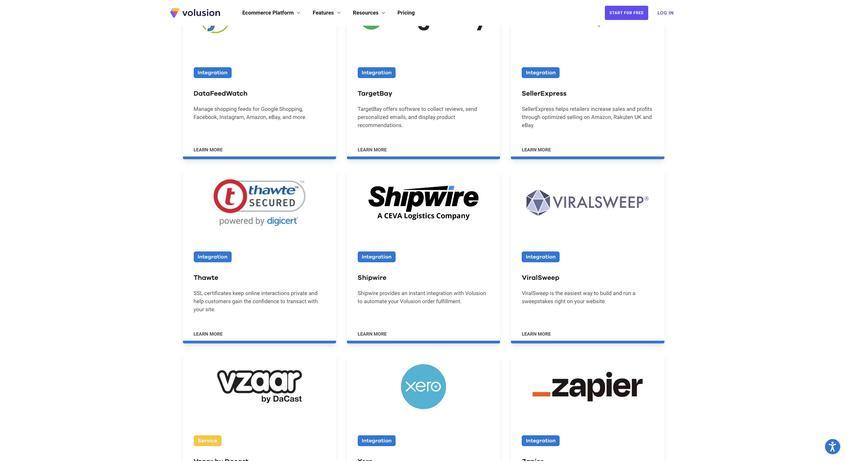 Task type: describe. For each thing, give the bounding box(es) containing it.
service
[[198, 439, 218, 444]]

and inside targetbay offers software to collect reviews, send personalized emails, and display product recommendations.
[[408, 114, 417, 120]]

viralsweep for viralsweep is the easiest way to build and run a sweepstakes right on your website.
[[522, 290, 549, 297]]

integration for datafeedwatch
[[198, 70, 228, 75]]

software
[[399, 106, 420, 112]]

0 vertical spatial volusion
[[466, 290, 486, 297]]

shipwire provides an instant integration with volusion to automate your volusion order fulfillment.
[[358, 290, 486, 305]]

thawte image
[[183, 170, 336, 235]]

more for shipwire
[[374, 331, 387, 337]]

sales
[[613, 106, 626, 112]]

integration for viralsweep
[[526, 254, 556, 260]]

platform
[[273, 9, 294, 16]]

ebay.
[[522, 122, 535, 129]]

learn more for shipwire
[[358, 331, 387, 337]]

helps
[[556, 106, 569, 112]]

integration for sellerexpress
[[526, 70, 556, 75]]

ecommerce platform button
[[242, 9, 302, 17]]

and inside ssl certificates keep online interactions private and help customers gain the confidence to transact with your site.
[[309, 290, 318, 297]]

viralsweep is the easiest way to build and run a sweepstakes right on your website.
[[522, 290, 636, 305]]

rakuten
[[614, 114, 634, 120]]

amazon, inside sellerexpress helps retailers increase sales and profits through optimized selling on amazon, rakuten uk and ebay.
[[592, 114, 613, 120]]

product
[[437, 114, 456, 120]]

targetbay for targetbay
[[358, 90, 393, 97]]

on inside viralsweep is the easiest way to build and run a sweepstakes right on your website.
[[567, 298, 573, 305]]

way
[[583, 290, 593, 297]]

to inside ssl certificates keep online interactions private and help customers gain the confidence to transact with your site.
[[281, 298, 286, 305]]

learn more button for viralsweep
[[522, 331, 551, 338]]

website.
[[586, 298, 607, 305]]

learn more button for shipwire
[[358, 331, 387, 338]]

selling
[[567, 114, 583, 120]]

sellerexpress image
[[511, 0, 665, 51]]

gain
[[232, 298, 243, 305]]

start
[[610, 10, 623, 15]]

learn for sellerexpress
[[522, 147, 537, 153]]

private
[[291, 290, 307, 297]]

automate
[[364, 298, 387, 305]]

help
[[194, 298, 204, 305]]

features button
[[313, 9, 342, 17]]

manage
[[194, 106, 213, 112]]

for
[[624, 10, 633, 15]]

learn more for targetbay
[[358, 147, 387, 153]]

more for viralsweep
[[538, 331, 551, 337]]

send
[[466, 106, 478, 112]]

2 integration link from the left
[[511, 355, 665, 462]]

log in link
[[654, 5, 678, 20]]

sellerexpress for sellerexpress helps retailers increase sales and profits through optimized selling on amazon, rakuten uk and ebay.
[[522, 106, 555, 112]]

targetbay image
[[347, 0, 501, 51]]

learn for viralsweep
[[522, 331, 537, 337]]

learn for thawte
[[194, 331, 209, 337]]

xero image
[[347, 355, 501, 420]]

certificates
[[204, 290, 231, 297]]

personalized
[[358, 114, 389, 120]]

amazon, inside the manage shopping feeds for google shopping, facebook, instagram, amazon, ebay, and more.
[[246, 114, 267, 120]]

sweepstakes
[[522, 298, 554, 305]]

resources button
[[353, 9, 387, 17]]

a
[[633, 290, 636, 297]]

and up uk
[[627, 106, 636, 112]]

zapier image
[[511, 355, 665, 420]]

increase
[[591, 106, 612, 112]]

pricing
[[398, 9, 415, 16]]

your inside shipwire provides an instant integration with volusion to automate your volusion order fulfillment.
[[389, 298, 399, 305]]

free
[[634, 10, 644, 15]]

through
[[522, 114, 541, 120]]

google
[[261, 106, 278, 112]]

display
[[419, 114, 436, 120]]

ssl certificates keep online interactions private and help customers gain the confidence to transact with your site.
[[194, 290, 318, 313]]

learn for targetbay
[[358, 147, 373, 153]]

facebook,
[[194, 114, 218, 120]]

more for sellerexpress
[[538, 147, 551, 153]]

offers
[[383, 106, 398, 112]]

profits
[[637, 106, 653, 112]]

shipwire for shipwire provides an instant integration with volusion to automate your volusion order fulfillment.
[[358, 290, 379, 297]]

reviews,
[[445, 106, 464, 112]]

fulfillment.
[[436, 298, 462, 305]]

online
[[246, 290, 260, 297]]

in
[[669, 10, 674, 16]]

and down profits
[[643, 114, 652, 120]]

provides
[[380, 290, 400, 297]]



Task type: locate. For each thing, give the bounding box(es) containing it.
1 horizontal spatial your
[[389, 298, 399, 305]]

learn
[[194, 147, 209, 153], [358, 147, 373, 153], [522, 147, 537, 153], [194, 331, 209, 337], [358, 331, 373, 337], [522, 331, 537, 337]]

with inside shipwire provides an instant integration with volusion to automate your volusion order fulfillment.
[[454, 290, 464, 297]]

learn more for datafeedwatch
[[194, 147, 223, 153]]

sellerexpress up through
[[522, 106, 555, 112]]

sellerexpress
[[522, 90, 567, 97], [522, 106, 555, 112]]

learn more button down sweepstakes
[[522, 331, 551, 338]]

learn more down 'facebook,' on the left
[[194, 147, 223, 153]]

0 vertical spatial viralsweep
[[522, 275, 560, 281]]

viralsweep for viralsweep
[[522, 275, 560, 281]]

your down help
[[194, 306, 204, 313]]

easiest
[[565, 290, 582, 297]]

the right is
[[556, 290, 563, 297]]

on down easiest on the bottom right
[[567, 298, 573, 305]]

retailers
[[570, 106, 590, 112]]

1 horizontal spatial the
[[556, 290, 563, 297]]

1 viralsweep from the top
[[522, 275, 560, 281]]

1 targetbay from the top
[[358, 90, 393, 97]]

sellerexpress helps retailers increase sales and profits through optimized selling on amazon, rakuten uk and ebay.
[[522, 106, 653, 129]]

learn more button for targetbay
[[358, 146, 387, 153]]

1 horizontal spatial with
[[454, 290, 464, 297]]

resources
[[353, 9, 379, 16]]

site.
[[205, 306, 216, 313]]

learn more for viralsweep
[[522, 331, 551, 337]]

interactions
[[261, 290, 290, 297]]

more.
[[293, 114, 307, 120]]

viralsweep up sweepstakes
[[522, 290, 549, 297]]

0 vertical spatial the
[[556, 290, 563, 297]]

more
[[210, 147, 223, 153], [374, 147, 387, 153], [538, 147, 551, 153], [210, 331, 223, 337], [374, 331, 387, 337], [538, 331, 551, 337]]

0 vertical spatial shipwire
[[358, 275, 387, 281]]

to left automate at the left bottom of page
[[358, 298, 363, 305]]

to up display
[[422, 106, 426, 112]]

to up website.
[[594, 290, 599, 297]]

integration
[[198, 70, 228, 75], [362, 70, 392, 75], [526, 70, 556, 75], [198, 254, 228, 260], [362, 254, 392, 260], [526, 254, 556, 260], [362, 439, 392, 444], [526, 439, 556, 444]]

targetbay offers software to collect reviews, send personalized emails, and display product recommendations.
[[358, 106, 478, 128]]

and inside the manage shopping feeds for google shopping, facebook, instagram, amazon, ebay, and more.
[[283, 114, 292, 120]]

learn more button down recommendations.
[[358, 146, 387, 153]]

1 vertical spatial with
[[308, 298, 318, 305]]

to inside shipwire provides an instant integration with volusion to automate your volusion order fulfillment.
[[358, 298, 363, 305]]

service link
[[183, 355, 336, 462]]

shipwire image
[[347, 170, 501, 235]]

0 vertical spatial sellerexpress
[[522, 90, 567, 97]]

more for thawte
[[210, 331, 223, 337]]

learn more down sweepstakes
[[522, 331, 551, 337]]

to
[[422, 106, 426, 112], [594, 290, 599, 297], [281, 298, 286, 305], [358, 298, 363, 305]]

1 sellerexpress from the top
[[522, 90, 567, 97]]

1 vertical spatial volusion
[[400, 298, 421, 305]]

viralsweep inside viralsweep is the easiest way to build and run a sweepstakes right on your website.
[[522, 290, 549, 297]]

shipwire
[[358, 275, 387, 281], [358, 290, 379, 297]]

learn more button for sellerexpress
[[522, 146, 551, 153]]

ssl
[[194, 290, 203, 297]]

an
[[402, 290, 408, 297]]

2 amazon, from the left
[[592, 114, 613, 120]]

to inside viralsweep is the easiest way to build and run a sweepstakes right on your website.
[[594, 290, 599, 297]]

learn more button
[[194, 146, 223, 153], [358, 146, 387, 153], [522, 146, 551, 153], [194, 331, 223, 338], [358, 331, 387, 338], [522, 331, 551, 338]]

recommendations.
[[358, 122, 403, 128]]

feeds
[[238, 106, 252, 112]]

2 sellerexpress from the top
[[522, 106, 555, 112]]

viralsweep
[[522, 275, 560, 281], [522, 290, 549, 297]]

for
[[253, 106, 260, 112]]

vzaar by dacast image
[[183, 355, 336, 420]]

open accessibe: accessibility options, statement and help image
[[830, 442, 837, 452]]

2 horizontal spatial your
[[575, 298, 585, 305]]

0 vertical spatial with
[[454, 290, 464, 297]]

1 vertical spatial viralsweep
[[522, 290, 549, 297]]

amazon,
[[246, 114, 267, 120], [592, 114, 613, 120]]

shipwire for shipwire
[[358, 275, 387, 281]]

learn more
[[194, 147, 223, 153], [358, 147, 387, 153], [522, 147, 551, 153], [194, 331, 223, 337], [358, 331, 387, 337], [522, 331, 551, 337]]

with
[[454, 290, 464, 297], [308, 298, 318, 305]]

and down shopping,
[[283, 114, 292, 120]]

1 vertical spatial sellerexpress
[[522, 106, 555, 112]]

with right transact on the left bottom
[[308, 298, 318, 305]]

sellerexpress inside sellerexpress helps retailers increase sales and profits through optimized selling on amazon, rakuten uk and ebay.
[[522, 106, 555, 112]]

1 horizontal spatial integration link
[[511, 355, 665, 462]]

0 horizontal spatial on
[[567, 298, 573, 305]]

learn more button for datafeedwatch
[[194, 146, 223, 153]]

your
[[389, 298, 399, 305], [575, 298, 585, 305], [194, 306, 204, 313]]

emails,
[[390, 114, 407, 120]]

1 horizontal spatial on
[[584, 114, 590, 120]]

learn more down site.
[[194, 331, 223, 337]]

and down software
[[408, 114, 417, 120]]

the inside viralsweep is the easiest way to build and run a sweepstakes right on your website.
[[556, 290, 563, 297]]

ebay,
[[269, 114, 281, 120]]

your down provides
[[389, 298, 399, 305]]

run
[[624, 290, 632, 297]]

ecommerce platform
[[242, 9, 294, 16]]

shopping
[[215, 106, 237, 112]]

log in
[[658, 10, 674, 16]]

targetbay for targetbay offers software to collect reviews, send personalized emails, and display product recommendations.
[[358, 106, 382, 112]]

learn more down recommendations.
[[358, 147, 387, 153]]

build
[[600, 290, 612, 297]]

to down interactions
[[281, 298, 286, 305]]

0 vertical spatial targetbay
[[358, 90, 393, 97]]

learn for shipwire
[[358, 331, 373, 337]]

integration
[[427, 290, 453, 297]]

and
[[627, 106, 636, 112], [283, 114, 292, 120], [408, 114, 417, 120], [643, 114, 652, 120], [309, 290, 318, 297], [613, 290, 622, 297]]

on
[[584, 114, 590, 120], [567, 298, 573, 305]]

0 horizontal spatial amazon,
[[246, 114, 267, 120]]

learn more down automate at the left bottom of page
[[358, 331, 387, 337]]

1 vertical spatial shipwire
[[358, 290, 379, 297]]

order
[[423, 298, 435, 305]]

is
[[550, 290, 554, 297]]

sellerexpress for sellerexpress
[[522, 90, 567, 97]]

features
[[313, 9, 334, 16]]

shipwire inside shipwire provides an instant integration with volusion to automate your volusion order fulfillment.
[[358, 290, 379, 297]]

learn more for thawte
[[194, 331, 223, 337]]

learn more button down ebay.
[[522, 146, 551, 153]]

0 horizontal spatial with
[[308, 298, 318, 305]]

on inside sellerexpress helps retailers increase sales and profits through optimized selling on amazon, rakuten uk and ebay.
[[584, 114, 590, 120]]

0 horizontal spatial your
[[194, 306, 204, 313]]

learn more button down site.
[[194, 331, 223, 338]]

learn more for sellerexpress
[[522, 147, 551, 153]]

more for datafeedwatch
[[210, 147, 223, 153]]

amazon, down increase
[[592, 114, 613, 120]]

and right private
[[309, 290, 318, 297]]

uk
[[635, 114, 642, 120]]

integration for targetbay
[[362, 70, 392, 75]]

your inside ssl certificates keep online interactions private and help customers gain the confidence to transact with your site.
[[194, 306, 204, 313]]

keep
[[233, 290, 244, 297]]

targetbay up offers
[[358, 90, 393, 97]]

and left run
[[613, 290, 622, 297]]

viralsweep up is
[[522, 275, 560, 281]]

and inside viralsweep is the easiest way to build and run a sweepstakes right on your website.
[[613, 290, 622, 297]]

0 horizontal spatial the
[[244, 298, 252, 305]]

1 vertical spatial the
[[244, 298, 252, 305]]

learn for datafeedwatch
[[194, 147, 209, 153]]

targetbay
[[358, 90, 393, 97], [358, 106, 382, 112]]

2 viralsweep from the top
[[522, 290, 549, 297]]

thawte
[[194, 275, 219, 281]]

pricing link
[[398, 9, 415, 17]]

instant
[[409, 290, 426, 297]]

1 amazon, from the left
[[246, 114, 267, 120]]

1 integration link from the left
[[347, 355, 501, 462]]

1 vertical spatial targetbay
[[358, 106, 382, 112]]

manage shopping feeds for google shopping, facebook, instagram, amazon, ebay, and more.
[[194, 106, 307, 120]]

your inside viralsweep is the easiest way to build and run a sweepstakes right on your website.
[[575, 298, 585, 305]]

1 shipwire from the top
[[358, 275, 387, 281]]

0 vertical spatial on
[[584, 114, 590, 120]]

optimized
[[542, 114, 566, 120]]

customers
[[205, 298, 231, 305]]

0 horizontal spatial volusion
[[400, 298, 421, 305]]

2 targetbay from the top
[[358, 106, 382, 112]]

learn more button down automate at the left bottom of page
[[358, 331, 387, 338]]

learn more button down 'facebook,' on the left
[[194, 146, 223, 153]]

1 horizontal spatial volusion
[[466, 290, 486, 297]]

integration for thawte
[[198, 254, 228, 260]]

the inside ssl certificates keep online interactions private and help customers gain the confidence to transact with your site.
[[244, 298, 252, 305]]

learn more down ebay.
[[522, 147, 551, 153]]

learn more button for thawte
[[194, 331, 223, 338]]

right
[[555, 298, 566, 305]]

datafeedwatch image
[[183, 0, 336, 51]]

datafeedwatch
[[194, 90, 248, 97]]

with inside ssl certificates keep online interactions private and help customers gain the confidence to transact with your site.
[[308, 298, 318, 305]]

shopping,
[[280, 106, 303, 112]]

amazon, down for at the top left
[[246, 114, 267, 120]]

viralsweep image
[[511, 170, 665, 235]]

shipwire up automate at the left bottom of page
[[358, 290, 379, 297]]

2 shipwire from the top
[[358, 290, 379, 297]]

log
[[658, 10, 668, 16]]

shipwire up provides
[[358, 275, 387, 281]]

sellerexpress up helps
[[522, 90, 567, 97]]

collect
[[428, 106, 444, 112]]

volusion
[[466, 290, 486, 297], [400, 298, 421, 305]]

with up fulfillment.
[[454, 290, 464, 297]]

start for free link
[[605, 6, 649, 20]]

on down retailers
[[584, 114, 590, 120]]

1 vertical spatial on
[[567, 298, 573, 305]]

integration for shipwire
[[362, 254, 392, 260]]

the down online
[[244, 298, 252, 305]]

transact
[[287, 298, 307, 305]]

ecommerce
[[242, 9, 271, 16]]

start for free
[[610, 10, 644, 15]]

the
[[556, 290, 563, 297], [244, 298, 252, 305]]

more for targetbay
[[374, 147, 387, 153]]

targetbay inside targetbay offers software to collect reviews, send personalized emails, and display product recommendations.
[[358, 106, 382, 112]]

instagram,
[[220, 114, 245, 120]]

your down easiest on the bottom right
[[575, 298, 585, 305]]

to inside targetbay offers software to collect reviews, send personalized emails, and display product recommendations.
[[422, 106, 426, 112]]

1 horizontal spatial amazon,
[[592, 114, 613, 120]]

targetbay up the personalized
[[358, 106, 382, 112]]

integration link
[[347, 355, 501, 462], [511, 355, 665, 462]]

0 horizontal spatial integration link
[[347, 355, 501, 462]]

confidence
[[253, 298, 279, 305]]



Task type: vqa. For each thing, say whether or not it's contained in the screenshot.
AVALARA INTEGRATION Link
no



